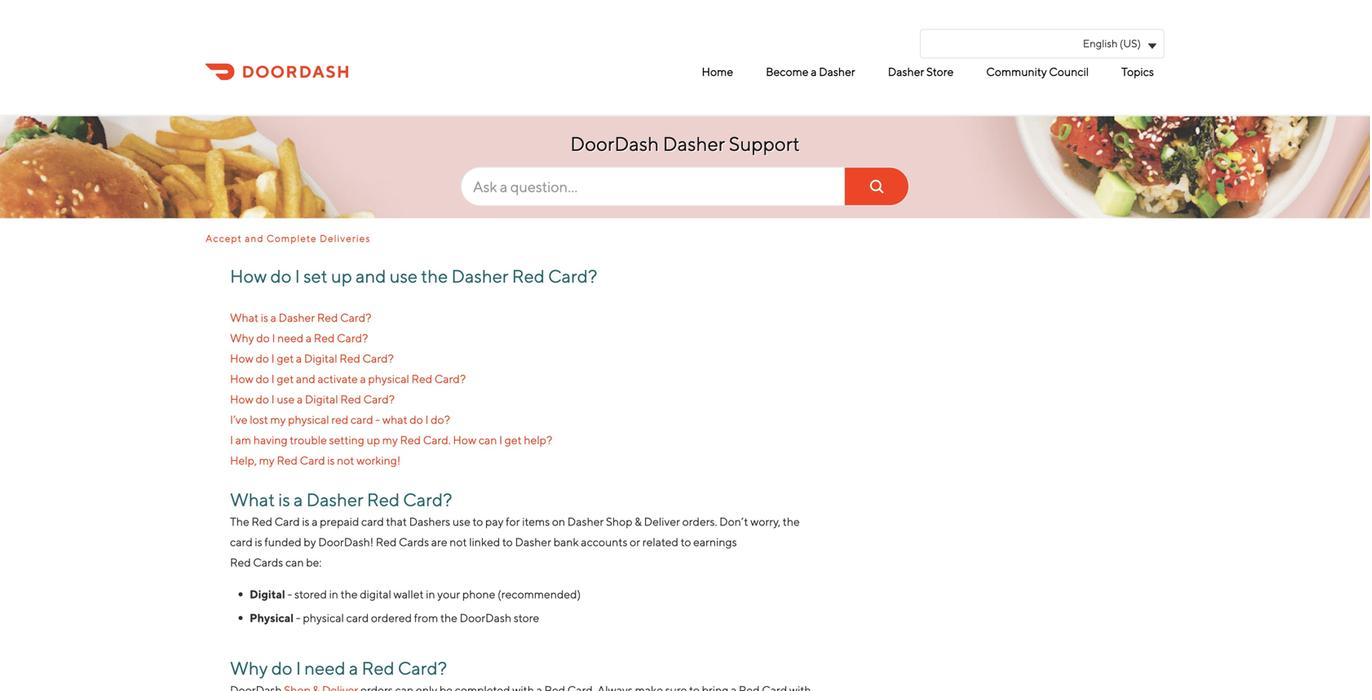 Task type: vqa. For each thing, say whether or not it's contained in the screenshot.
"AND" in What is a Dasher Red Card? Why do I need a Red Card? How do I get a Digital Red Card? How do I get and activate a physical Red Card? How do I use a Digital Red Card? I've lost my physical red card - what do I do? I am having trouble setting up my Red Card. How can I get help? Help, my Red Card is not working!
yes



Task type: locate. For each thing, give the bounding box(es) containing it.
to down for
[[503, 535, 513, 549]]

physical up what
[[368, 372, 409, 386]]

what is a dasher red card? link
[[230, 311, 372, 324]]

what inside what is a dasher red card? the red card is a prepaid card that dashers use to pay for items on dasher shop & deliver orders. don't worry, the card is funded by doordash! red cards are not linked to dasher bank accounts or related to earnings red cards can be:
[[230, 489, 275, 510]]

0 horizontal spatial in
[[329, 587, 339, 601]]

physical down stored
[[303, 611, 344, 624]]

can left help?
[[479, 433, 497, 447]]

0 vertical spatial not
[[337, 454, 354, 467]]

menu containing home
[[457, 58, 1159, 85]]

to left 'pay'
[[473, 515, 483, 528]]

card?
[[548, 266, 598, 287], [340, 311, 372, 324], [337, 331, 368, 345], [363, 352, 394, 365], [435, 372, 466, 386], [364, 392, 395, 406], [403, 489, 453, 510], [398, 658, 447, 679]]

digital up "physical" in the left bottom of the page
[[250, 587, 285, 601]]

get down the how do i get a digital red card? link
[[277, 372, 294, 386]]

1 vertical spatial card
[[275, 515, 300, 528]]

can inside what is a dasher red card? why do i need a red card? how do i get a digital red card? how do i get and activate a physical red card? how do i use a digital red card? i've lost my physical red card - what do i do? i am having trouble setting up my red card. how can i get help? help, my red card is not working!
[[479, 433, 497, 447]]

card up funded
[[275, 515, 300, 528]]

1 vertical spatial physical
[[288, 413, 329, 426]]

2 vertical spatial use
[[453, 515, 471, 528]]

what is a dasher red card? the red card is a prepaid card that dashers use to pay for items on dasher shop & deliver orders. don't worry, the card is funded by doordash! red cards are not linked to dasher bank accounts or related to earnings red cards can be:
[[230, 489, 800, 569]]

2 what from the top
[[230, 489, 275, 510]]

to down orders.
[[681, 535, 691, 549]]

and down the how do i get a digital red card? link
[[296, 372, 316, 386]]

doordash
[[571, 132, 659, 155], [460, 611, 512, 624]]

my right lost
[[270, 413, 286, 426]]

2 vertical spatial my
[[259, 454, 275, 467]]

2 horizontal spatial -
[[376, 413, 380, 426]]

2 in from the left
[[426, 587, 435, 601]]

is up funded
[[278, 489, 290, 510]]

1 vertical spatial doordash
[[460, 611, 512, 624]]

i am having trouble setting up my red card. how can i get help? link
[[230, 433, 553, 447]]

what up the
[[230, 489, 275, 510]]

cards down funded
[[253, 556, 283, 569]]

need down what is a dasher red card? link
[[277, 331, 304, 345]]

1 horizontal spatial use
[[390, 266, 418, 287]]

i down the how do i get a digital red card? link
[[271, 372, 275, 386]]

1 what from the top
[[230, 311, 259, 324]]

1 vertical spatial what
[[230, 489, 275, 510]]

council
[[1050, 65, 1089, 78]]

a right activate
[[360, 372, 366, 386]]

0 vertical spatial and
[[245, 233, 264, 244]]

prepaid
[[320, 515, 359, 528]]

dasher inside what is a dasher red card? why do i need a red card? how do i get a digital red card? how do i get and activate a physical red card? how do i use a digital red card? i've lost my physical red card - what do i do? i am having trouble setting up my red card. how can i get help? help, my red card is not working!
[[279, 311, 315, 324]]

dasher help home image
[[206, 62, 348, 82]]

0 horizontal spatial doordash
[[460, 611, 512, 624]]

accounts
[[581, 535, 628, 549]]

0 vertical spatial need
[[277, 331, 304, 345]]

physical up trouble
[[288, 413, 329, 426]]

deliver
[[644, 515, 680, 528]]

why down "physical" in the left bottom of the page
[[230, 658, 268, 679]]

need down stored
[[305, 658, 346, 679]]

0 vertical spatial cards
[[399, 535, 429, 549]]

digital
[[304, 352, 337, 365], [305, 392, 338, 406], [250, 587, 285, 601]]

my down what
[[382, 433, 398, 447]]

store
[[927, 65, 954, 78]]

card inside what is a dasher red card? why do i need a red card? how do i get a digital red card? how do i get and activate a physical red card? how do i use a digital red card? i've lost my physical red card - what do i do? i am having trouble setting up my red card. how can i get help? help, my red card is not working!
[[300, 454, 325, 467]]

- left what
[[376, 413, 380, 426]]

2 horizontal spatial use
[[453, 515, 471, 528]]

2 vertical spatial -
[[296, 611, 301, 624]]

card down trouble
[[300, 454, 325, 467]]

related
[[643, 535, 679, 549]]

1 horizontal spatial up
[[367, 433, 380, 447]]

0 horizontal spatial up
[[331, 266, 352, 287]]

1 vertical spatial use
[[277, 392, 295, 406]]

phone
[[463, 587, 496, 601]]

0 vertical spatial up
[[331, 266, 352, 287]]

your
[[438, 587, 460, 601]]

stored
[[295, 587, 327, 601]]

red
[[512, 266, 545, 287], [317, 311, 338, 324], [314, 331, 335, 345], [340, 352, 361, 365], [412, 372, 433, 386], [340, 392, 361, 406], [400, 433, 421, 447], [277, 454, 298, 467], [367, 489, 400, 510], [252, 515, 273, 528], [376, 535, 397, 549], [230, 556, 251, 569], [362, 658, 395, 679]]

get down why do i need a red card? link
[[277, 352, 294, 365]]

dasher store link
[[884, 58, 958, 85]]

and right accept
[[245, 233, 264, 244]]

0 horizontal spatial use
[[277, 392, 295, 406]]

not
[[337, 454, 354, 467], [450, 535, 467, 549]]

i've lost my physical red card - what do i do? link
[[230, 413, 450, 426]]

1 vertical spatial why
[[230, 658, 268, 679]]

dasher
[[819, 65, 856, 78], [888, 65, 925, 78], [663, 132, 726, 155], [452, 266, 509, 287], [279, 311, 315, 324], [306, 489, 364, 510], [568, 515, 604, 528], [515, 535, 552, 549]]

dasher inside become a dasher link
[[819, 65, 856, 78]]

0 vertical spatial what
[[230, 311, 259, 324]]

menu
[[457, 58, 1159, 85]]

&
[[635, 515, 642, 528]]

what inside what is a dasher red card? why do i need a red card? how do i get a digital red card? how do i get and activate a physical red card? how do i use a digital red card? i've lost my physical red card - what do i do? i am having trouble setting up my red card. how can i get help? help, my red card is not working!
[[230, 311, 259, 324]]

a
[[811, 65, 817, 78], [271, 311, 277, 324], [306, 331, 312, 345], [296, 352, 302, 365], [360, 372, 366, 386], [297, 392, 303, 406], [294, 489, 303, 510], [312, 515, 318, 528], [349, 658, 358, 679]]

i up having
[[271, 392, 275, 406]]

dasher store
[[888, 65, 954, 78]]

0 horizontal spatial -
[[288, 587, 292, 601]]

card
[[351, 413, 373, 426], [361, 515, 384, 528], [230, 535, 253, 549], [346, 611, 369, 624]]

2 horizontal spatial and
[[356, 266, 386, 287]]

0 vertical spatial why
[[230, 331, 254, 345]]

become a dasher
[[766, 65, 856, 78]]

and down deliveries
[[356, 266, 386, 287]]

0 vertical spatial can
[[479, 433, 497, 447]]

earnings
[[694, 535, 737, 549]]

cards left are
[[399, 535, 429, 549]]

why
[[230, 331, 254, 345], [230, 658, 268, 679]]

2 vertical spatial physical
[[303, 611, 344, 624]]

- down stored
[[296, 611, 301, 624]]

not right are
[[450, 535, 467, 549]]

i left do?
[[425, 413, 429, 426]]

setting
[[329, 433, 365, 447]]

1 horizontal spatial need
[[305, 658, 346, 679]]

accept and complete deliveries
[[206, 233, 371, 244]]

in
[[329, 587, 339, 601], [426, 587, 435, 601]]

help?
[[524, 433, 553, 447]]

can
[[479, 433, 497, 447], [286, 556, 304, 569]]

card right red
[[351, 413, 373, 426]]

digital down activate
[[305, 392, 338, 406]]

ordered
[[371, 611, 412, 624]]

my down having
[[259, 454, 275, 467]]

0 horizontal spatial not
[[337, 454, 354, 467]]

the
[[421, 266, 448, 287], [783, 515, 800, 528], [341, 587, 358, 601], [441, 611, 458, 624]]

digital up activate
[[304, 352, 337, 365]]

lost
[[250, 413, 268, 426]]

to
[[473, 515, 483, 528], [503, 535, 513, 549], [681, 535, 691, 549]]

Preferred Language, English (US) button
[[920, 29, 1165, 58]]

1 vertical spatial cards
[[253, 556, 283, 569]]

community
[[987, 65, 1047, 78]]

am
[[236, 433, 251, 447]]

0 vertical spatial use
[[390, 266, 418, 287]]

be:
[[306, 556, 322, 569]]

1 horizontal spatial in
[[426, 587, 435, 601]]

- left stored
[[288, 587, 292, 601]]

physical
[[368, 372, 409, 386], [288, 413, 329, 426], [303, 611, 344, 624]]

need
[[277, 331, 304, 345], [305, 658, 346, 679]]

-
[[376, 413, 380, 426], [288, 587, 292, 601], [296, 611, 301, 624]]

how
[[230, 266, 267, 287], [230, 352, 254, 365], [230, 372, 254, 386], [230, 392, 254, 406], [453, 433, 477, 447]]

0 vertical spatial card
[[300, 454, 325, 467]]

card? inside what is a dasher red card? the red card is a prepaid card that dashers use to pay for items on dasher shop & deliver orders. don't worry, the card is funded by doordash! red cards are not linked to dasher bank accounts or related to earnings red cards can be:
[[403, 489, 453, 510]]

the
[[230, 515, 249, 528]]

card down digital
[[346, 611, 369, 624]]

1 in from the left
[[329, 587, 339, 601]]

1 horizontal spatial not
[[450, 535, 467, 549]]

get
[[277, 352, 294, 365], [277, 372, 294, 386], [505, 433, 522, 447]]

0 vertical spatial -
[[376, 413, 380, 426]]

in left the your
[[426, 587, 435, 601]]

how do i set up and use the dasher red card?
[[230, 266, 598, 287]]

0 vertical spatial my
[[270, 413, 286, 426]]

digital - stored in the digital wallet in your phone (recommended)
[[250, 587, 581, 601]]

a up by
[[312, 515, 318, 528]]

is
[[261, 311, 268, 324], [327, 454, 335, 467], [278, 489, 290, 510], [302, 515, 310, 528], [255, 535, 262, 549]]

physical - physical card ordered from the doordash store
[[250, 611, 540, 624]]

get left help?
[[505, 433, 522, 447]]

a up why do i need a red card? link
[[271, 311, 277, 324]]

my
[[270, 413, 286, 426], [382, 433, 398, 447], [259, 454, 275, 467]]

2 vertical spatial and
[[296, 372, 316, 386]]

up up working!
[[367, 433, 380, 447]]

1 horizontal spatial can
[[479, 433, 497, 447]]

card inside what is a dasher red card? the red card is a prepaid card that dashers use to pay for items on dasher shop & deliver orders. don't worry, the card is funded by doordash! red cards are not linked to dasher bank accounts or related to earnings red cards can be:
[[275, 515, 300, 528]]

0 horizontal spatial and
[[245, 233, 264, 244]]

1 horizontal spatial and
[[296, 372, 316, 386]]

1 vertical spatial -
[[288, 587, 292, 601]]

- for physical
[[296, 611, 301, 624]]

home link
[[698, 58, 738, 85]]

how do i get a digital red card? link
[[230, 352, 394, 365]]

what
[[230, 311, 259, 324], [230, 489, 275, 510]]

1 horizontal spatial to
[[503, 535, 513, 549]]

0 horizontal spatial can
[[286, 556, 304, 569]]

1 horizontal spatial -
[[296, 611, 301, 624]]

i left help?
[[499, 433, 503, 447]]

in right stored
[[329, 587, 339, 601]]

become
[[766, 65, 809, 78]]

1 vertical spatial can
[[286, 556, 304, 569]]

do
[[270, 266, 292, 287], [256, 331, 270, 345], [256, 352, 269, 365], [256, 372, 269, 386], [256, 392, 269, 406], [410, 413, 423, 426], [271, 658, 293, 679]]

can left be:
[[286, 556, 304, 569]]

card.
[[423, 433, 451, 447]]

2 why from the top
[[230, 658, 268, 679]]

what up why do i need a red card? link
[[230, 311, 259, 324]]

0 horizontal spatial need
[[277, 331, 304, 345]]

1 vertical spatial up
[[367, 433, 380, 447]]

1 vertical spatial not
[[450, 535, 467, 549]]

bank
[[554, 535, 579, 549]]

not down the setting
[[337, 454, 354, 467]]

i down why do i need a red card? link
[[271, 352, 275, 365]]

and
[[245, 233, 264, 244], [356, 266, 386, 287], [296, 372, 316, 386]]

community council
[[987, 65, 1089, 78]]

why down what is a dasher red card? link
[[230, 331, 254, 345]]

i
[[295, 266, 300, 287], [272, 331, 275, 345], [271, 352, 275, 365], [271, 372, 275, 386], [271, 392, 275, 406], [425, 413, 429, 426], [230, 433, 233, 447], [499, 433, 503, 447], [296, 658, 301, 679]]

how do i get and activate a physical red card? link
[[230, 372, 466, 386]]

use
[[390, 266, 418, 287], [277, 392, 295, 406], [453, 515, 471, 528]]

1 why from the top
[[230, 331, 254, 345]]

1 horizontal spatial doordash
[[571, 132, 659, 155]]

up right set
[[331, 266, 352, 287]]

1 vertical spatial get
[[277, 372, 294, 386]]



Task type: describe. For each thing, give the bounding box(es) containing it.
Ask a question... text field
[[461, 167, 910, 206]]

card down the
[[230, 535, 253, 549]]

is up by
[[302, 515, 310, 528]]

funded
[[265, 535, 302, 549]]

english (us)
[[1083, 37, 1141, 50]]

the inside what is a dasher red card? the red card is a prepaid card that dashers use to pay for items on dasher shop & deliver orders. don't worry, the card is funded by doordash! red cards are not linked to dasher bank accounts or related to earnings red cards can be:
[[783, 515, 800, 528]]

0 vertical spatial digital
[[304, 352, 337, 365]]

is up why do i need a red card? link
[[261, 311, 268, 324]]

complete
[[267, 233, 317, 244]]

1 vertical spatial need
[[305, 658, 346, 679]]

need inside what is a dasher red card? why do i need a red card? how do i get a digital red card? how do i get and activate a physical red card? how do i use a digital red card? i've lost my physical red card - what do i do? i am having trouble setting up my red card. how can i get help? help, my red card is not working!
[[277, 331, 304, 345]]

digital
[[360, 587, 392, 601]]

i left am
[[230, 433, 233, 447]]

i down stored
[[296, 658, 301, 679]]

0 vertical spatial doordash
[[571, 132, 659, 155]]

- inside what is a dasher red card? why do i need a red card? how do i get a digital red card? how do i get and activate a physical red card? how do i use a digital red card? i've lost my physical red card - what do i do? i am having trouble setting up my red card. how can i get help? help, my red card is not working!
[[376, 413, 380, 426]]

home
[[702, 65, 734, 78]]

not inside what is a dasher red card? why do i need a red card? how do i get a digital red card? how do i get and activate a physical red card? how do i use a digital red card? i've lost my physical red card - what do i do? i am having trouble setting up my red card. how can i get help? help, my red card is not working!
[[337, 454, 354, 467]]

what for what is a dasher red card? why do i need a red card? how do i get a digital red card? how do i get and activate a physical red card? how do i use a digital red card? i've lost my physical red card - what do i do? i am having trouble setting up my red card. how can i get help? help, my red card is not working!
[[230, 311, 259, 324]]

(us)
[[1120, 37, 1141, 50]]

and inside what is a dasher red card? why do i need a red card? how do i get a digital red card? how do i get and activate a physical red card? how do i use a digital red card? i've lost my physical red card - what do i do? i am having trouble setting up my red card. how can i get help? help, my red card is not working!
[[296, 372, 316, 386]]

dasher inside dasher store link
[[888, 65, 925, 78]]

shop
[[606, 515, 633, 528]]

1 horizontal spatial cards
[[399, 535, 429, 549]]

set
[[304, 266, 328, 287]]

support
[[729, 132, 800, 155]]

deliveries
[[320, 233, 371, 244]]

a up trouble
[[297, 392, 303, 406]]

are
[[431, 535, 448, 549]]

is down the setting
[[327, 454, 335, 467]]

become a dasher link
[[762, 58, 860, 85]]

a right become
[[811, 65, 817, 78]]

wallet
[[394, 587, 424, 601]]

accept and complete deliveries link
[[206, 232, 377, 244]]

is left funded
[[255, 535, 262, 549]]

i've
[[230, 413, 248, 426]]

a down physical - physical card ordered from the doordash store
[[349, 658, 358, 679]]

by
[[304, 535, 316, 549]]

english
[[1083, 37, 1118, 50]]

i down what is a dasher red card? link
[[272, 331, 275, 345]]

linked
[[469, 535, 500, 549]]

from
[[414, 611, 438, 624]]

topics
[[1122, 65, 1155, 78]]

what
[[383, 413, 408, 426]]

0 horizontal spatial cards
[[253, 556, 283, 569]]

store
[[514, 611, 540, 624]]

activate
[[318, 372, 358, 386]]

can inside what is a dasher red card? the red card is a prepaid card that dashers use to pay for items on dasher shop & deliver orders. don't worry, the card is funded by doordash! red cards are not linked to dasher bank accounts or related to earnings red cards can be:
[[286, 556, 304, 569]]

why do i need a red card?
[[230, 658, 447, 679]]

accept
[[206, 233, 242, 244]]

items
[[522, 515, 550, 528]]

topics link
[[1118, 58, 1159, 85]]

why do i need a red card? link
[[230, 331, 368, 345]]

community council link
[[983, 58, 1093, 85]]

on
[[552, 515, 566, 528]]

1 vertical spatial digital
[[305, 392, 338, 406]]

why inside what is a dasher red card? why do i need a red card? how do i get a digital red card? how do i get and activate a physical red card? how do i use a digital red card? i've lost my physical red card - what do i do? i am having trouble setting up my red card. how can i get help? help, my red card is not working!
[[230, 331, 254, 345]]

physical
[[250, 611, 294, 624]]

what is a dasher red card? why do i need a red card? how do i get a digital red card? how do i get and activate a physical red card? how do i use a digital red card? i've lost my physical red card - what do i do? i am having trouble setting up my red card. how can i get help? help, my red card is not working!
[[230, 311, 553, 467]]

a down why do i need a red card? link
[[296, 352, 302, 365]]

doordash!
[[318, 535, 374, 549]]

working!
[[357, 454, 401, 467]]

for
[[506, 515, 520, 528]]

a down help, my red card is not working! link
[[294, 489, 303, 510]]

dashers
[[409, 515, 451, 528]]

i left set
[[295, 266, 300, 287]]

help, my red card is not working! link
[[230, 454, 401, 467]]

0 horizontal spatial to
[[473, 515, 483, 528]]

worry,
[[751, 515, 781, 528]]

a up the how do i get a digital red card? link
[[306, 331, 312, 345]]

or
[[630, 535, 641, 549]]

1 vertical spatial my
[[382, 433, 398, 447]]

card inside what is a dasher red card? why do i need a red card? how do i get a digital red card? how do i get and activate a physical red card? how do i use a digital red card? i've lost my physical red card - what do i do? i am having trouble setting up my red card. how can i get help? help, my red card is not working!
[[351, 413, 373, 426]]

red
[[331, 413, 349, 426]]

trouble
[[290, 433, 327, 447]]

doordash dasher support
[[571, 132, 800, 155]]

2 vertical spatial digital
[[250, 587, 285, 601]]

- for stored
[[288, 587, 292, 601]]

that
[[386, 515, 407, 528]]

use inside what is a dasher red card? why do i need a red card? how do i get a digital red card? how do i get and activate a physical red card? how do i use a digital red card? i've lost my physical red card - what do i do? i am having trouble setting up my red card. how can i get help? help, my red card is not working!
[[277, 392, 295, 406]]

what for what is a dasher red card? the red card is a prepaid card that dashers use to pay for items on dasher shop & deliver orders. don't worry, the card is funded by doordash! red cards are not linked to dasher bank accounts or related to earnings red cards can be:
[[230, 489, 275, 510]]

2 vertical spatial get
[[505, 433, 522, 447]]

having
[[254, 433, 288, 447]]

2 horizontal spatial to
[[681, 535, 691, 549]]

orders.
[[683, 515, 718, 528]]

how do i use a digital red card? link
[[230, 392, 395, 406]]

card left that
[[361, 515, 384, 528]]

use inside what is a dasher red card? the red card is a prepaid card that dashers use to pay for items on dasher shop & deliver orders. don't worry, the card is funded by doordash! red cards are not linked to dasher bank accounts or related to earnings red cards can be:
[[453, 515, 471, 528]]

do?
[[431, 413, 450, 426]]

up inside what is a dasher red card? why do i need a red card? how do i get a digital red card? how do i get and activate a physical red card? how do i use a digital red card? i've lost my physical red card - what do i do? i am having trouble setting up my red card. how can i get help? help, my red card is not working!
[[367, 433, 380, 447]]

help,
[[230, 454, 257, 467]]

0 vertical spatial physical
[[368, 372, 409, 386]]

don't
[[720, 515, 749, 528]]

not inside what is a dasher red card? the red card is a prepaid card that dashers use to pay for items on dasher shop & deliver orders. don't worry, the card is funded by doordash! red cards are not linked to dasher bank accounts or related to earnings red cards can be:
[[450, 535, 467, 549]]

1 vertical spatial and
[[356, 266, 386, 287]]

(recommended)
[[498, 587, 581, 601]]

0 vertical spatial get
[[277, 352, 294, 365]]

pay
[[486, 515, 504, 528]]



